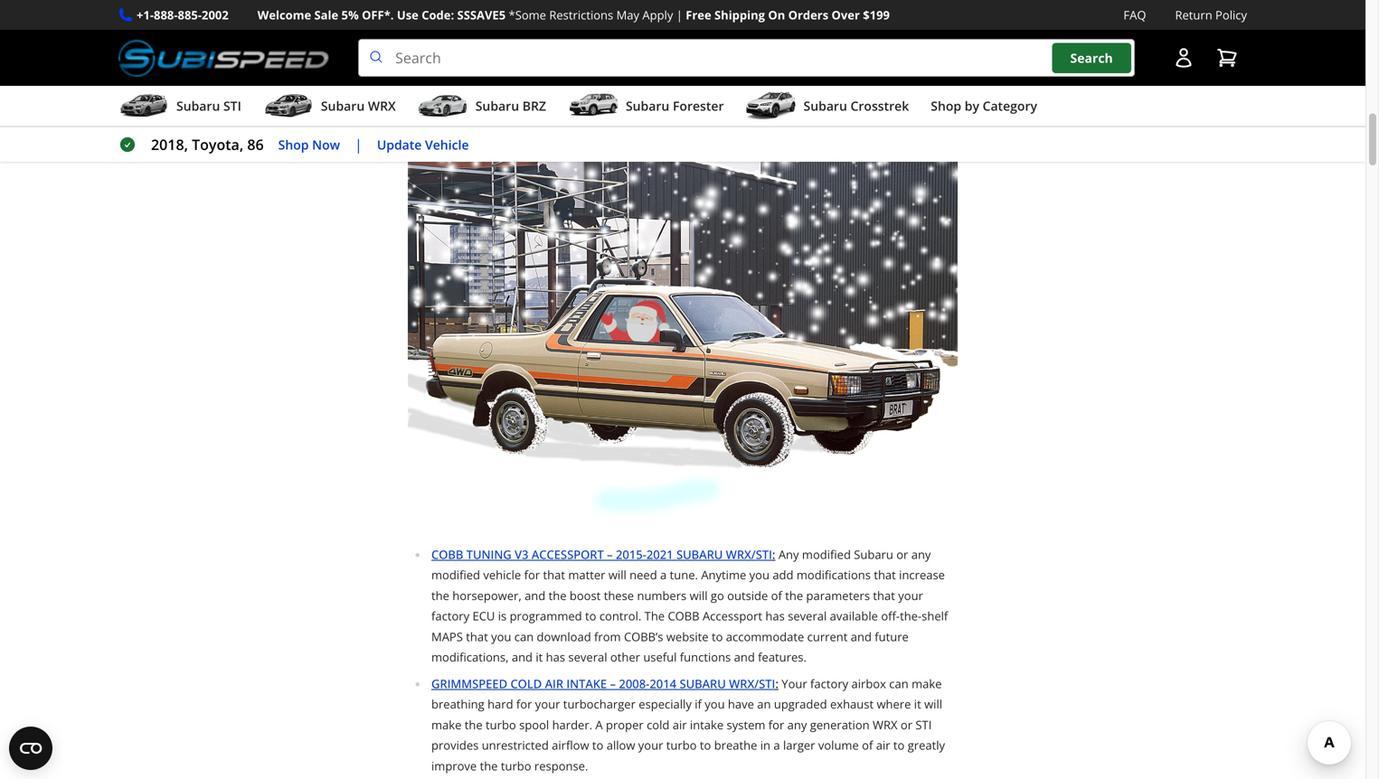 Task type: locate. For each thing, give the bounding box(es) containing it.
several
[[788, 609, 827, 625], [569, 650, 608, 666]]

0 vertical spatial turbo
[[486, 717, 516, 734]]

or down where on the right of the page
[[901, 717, 913, 734]]

allow
[[607, 738, 636, 754]]

factory up exhaust in the bottom of the page
[[811, 676, 849, 693]]

it up cold
[[536, 650, 543, 666]]

now
[[312, 136, 340, 153]]

your factory airbox can make breathing hard for your turbocharger especially if you have an upgraded exhaust where it will make the turbo spool harder. a proper cold air intake system for any generation wrx or sti provides unrestricted airflow to allow your turbo to breathe in a larger volume of air to greatly improve the turbo response.
[[432, 676, 946, 775]]

1 horizontal spatial will
[[690, 588, 708, 604]]

other
[[611, 650, 641, 666]]

1 horizontal spatial shop
[[931, 97, 962, 115]]

0 horizontal spatial several
[[569, 650, 608, 666]]

cobb up website
[[668, 609, 700, 625]]

1 vertical spatial shop
[[278, 136, 309, 153]]

cobb inside 'any modified subaru or any modified vehicle for that matter will need a tune. anytime you add modifications that increase the horsepower, and the boost these numbers will go outside of the parameters that your factory ecu is programmed to control. the cobb accessport has several available off-the-shelf maps that you can download from cobb's website to accommodate current and future modifications, and it has several other useful functions and features.'
[[668, 609, 700, 625]]

1 vertical spatial factory
[[811, 676, 849, 693]]

0 vertical spatial sti
[[223, 97, 241, 115]]

can down programmed
[[515, 629, 534, 645]]

0 vertical spatial a
[[661, 567, 667, 584]]

search input field
[[358, 39, 1136, 77]]

a right in
[[774, 738, 781, 754]]

0 vertical spatial of
[[772, 588, 783, 604]]

1 horizontal spatial make
[[912, 676, 942, 693]]

it
[[536, 650, 543, 666], [915, 697, 922, 713]]

it right where on the right of the page
[[915, 697, 922, 713]]

1 vertical spatial any
[[788, 717, 807, 734]]

0 vertical spatial wrx/sti
[[726, 547, 773, 563]]

a subaru wrx thumbnail image image
[[263, 92, 314, 120]]

0 horizontal spatial a
[[661, 567, 667, 584]]

your down cold
[[639, 738, 664, 754]]

0 vertical spatial subaru
[[677, 547, 723, 563]]

tuning
[[467, 547, 512, 563]]

1 horizontal spatial you
[[705, 697, 725, 713]]

turbo down the 'hard'
[[486, 717, 516, 734]]

subaru right a subaru crosstrek thumbnail image
[[804, 97, 848, 115]]

would
[[624, 112, 668, 129]]

wrx
[[368, 97, 396, 115], [764, 112, 790, 129], [873, 717, 898, 734]]

2 vertical spatial will
[[925, 697, 943, 713]]

1 vertical spatial several
[[569, 650, 608, 666]]

0 horizontal spatial make
[[432, 717, 462, 734]]

0 vertical spatial air
[[673, 717, 687, 734]]

make up provides
[[432, 717, 462, 734]]

0 vertical spatial –
[[607, 547, 613, 563]]

0 horizontal spatial factory
[[432, 609, 470, 625]]

welcome sale 5% off*. use code: sssave5 *some restrictions may apply | free shipping on orders over $199
[[258, 7, 890, 23]]

1 vertical spatial you
[[491, 629, 512, 645]]

1 vertical spatial cobb
[[668, 609, 700, 625]]

1 vertical spatial of
[[862, 738, 873, 754]]

subaru brz
[[476, 97, 546, 115]]

welcome
[[258, 7, 311, 23]]

0 vertical spatial you
[[750, 567, 770, 584]]

wrx up update at the top left of the page
[[368, 97, 396, 115]]

that down accessport
[[543, 567, 565, 584]]

button image
[[1174, 47, 1195, 69]]

free
[[686, 7, 712, 23]]

will up these
[[609, 567, 627, 584]]

1 vertical spatial sti
[[916, 717, 932, 734]]

1 vertical spatial subaru
[[680, 676, 726, 693]]

subaru for tune.
[[677, 547, 723, 563]]

0 vertical spatial :
[[773, 547, 776, 563]]

0 vertical spatial modified
[[802, 547, 851, 563]]

1 vertical spatial :
[[776, 676, 779, 693]]

| left the free at the top
[[677, 7, 683, 23]]

breathing
[[432, 697, 485, 713]]

several up current
[[788, 609, 827, 625]]

: left any
[[773, 547, 776, 563]]

modified up horsepower,
[[432, 567, 480, 584]]

0 horizontal spatial sti
[[223, 97, 241, 115]]

cobb's
[[624, 629, 664, 645]]

has down download
[[546, 650, 566, 666]]

1 horizontal spatial |
[[677, 7, 683, 23]]

shop for shop now
[[278, 136, 309, 153]]

1 horizontal spatial sti
[[916, 717, 932, 734]]

intake
[[690, 717, 724, 734]]

the down add
[[786, 588, 804, 604]]

2 horizontal spatial wrx
[[873, 717, 898, 734]]

open widget image
[[9, 727, 52, 771]]

matter
[[569, 567, 606, 584]]

tune.
[[670, 567, 698, 584]]

numbers
[[637, 588, 687, 604]]

any up larger at the right bottom of page
[[788, 717, 807, 734]]

and down available
[[851, 629, 872, 645]]

1 vertical spatial –
[[610, 676, 616, 693]]

turbo down unrestricted
[[501, 759, 532, 775]]

0 horizontal spatial can
[[515, 629, 534, 645]]

several up intake
[[569, 650, 608, 666]]

: for grimmspeed cold air intake – 2008-2014 subaru wrx/sti
[[776, 676, 779, 693]]

download
[[537, 629, 591, 645]]

engine
[[408, 112, 452, 129]]

subaru forester button
[[568, 90, 724, 126]]

subaru up tune. at bottom
[[677, 547, 723, 563]]

provides
[[432, 738, 479, 754]]

of inside your factory airbox can make breathing hard for your turbocharger especially if you have an upgraded exhaust where it will make the turbo spool harder. a proper cold air intake system for any generation wrx or sti provides unrestricted airflow to allow your turbo to breathe in a larger volume of air to greatly improve the turbo response.
[[862, 738, 873, 754]]

an
[[758, 697, 771, 713]]

1 horizontal spatial modified
[[802, 547, 851, 563]]

for for that
[[524, 567, 540, 584]]

turbo down cold
[[667, 738, 697, 754]]

cobb tuning v3 accessport – 2015-2021 subaru wrx/sti link
[[432, 547, 773, 563]]

any inside your factory airbox can make breathing hard for your turbocharger especially if you have an upgraded exhaust where it will make the turbo spool harder. a proper cold air intake system for any generation wrx or sti provides unrestricted airflow to allow your turbo to breathe in a larger volume of air to greatly improve the turbo response.
[[788, 717, 807, 734]]

0 vertical spatial it
[[536, 650, 543, 666]]

subaru
[[677, 547, 723, 563], [680, 676, 726, 693]]

return
[[1176, 7, 1213, 23]]

86
[[247, 135, 264, 154]]

or up increase
[[897, 547, 909, 563]]

for
[[524, 567, 540, 584], [517, 697, 532, 713], [769, 717, 785, 734]]

subaru for subaru brz
[[476, 97, 519, 115]]

wrx right his
[[764, 112, 790, 129]]

that left increase
[[874, 567, 896, 584]]

subaru up now
[[321, 97, 365, 115]]

you
[[750, 567, 770, 584], [491, 629, 512, 645], [705, 697, 725, 713]]

you left add
[[750, 567, 770, 584]]

1 vertical spatial for
[[517, 697, 532, 713]]

a subaru crosstrek thumbnail image image
[[746, 92, 797, 120]]

|
[[677, 7, 683, 23], [355, 135, 363, 154]]

system
[[727, 717, 766, 734]]

1 horizontal spatial a
[[774, 738, 781, 754]]

it inside your factory airbox can make breathing hard for your turbocharger especially if you have an upgraded exhaust where it will make the turbo spool harder. a proper cold air intake system for any generation wrx or sti provides unrestricted airflow to allow your turbo to breathe in a larger volume of air to greatly improve the turbo response.
[[915, 697, 922, 713]]

| right now
[[355, 135, 363, 154]]

0 vertical spatial your
[[899, 588, 924, 604]]

wrx/sti
[[726, 547, 773, 563], [729, 676, 776, 693]]

888-
[[154, 7, 178, 23]]

it inside 'any modified subaru or any modified vehicle for that matter will need a tune. anytime you add modifications that increase the horsepower, and the boost these numbers will go outside of the parameters that your factory ecu is programmed to control. the cobb accessport has several available off-the-shelf maps that you can download from cobb's website to accommodate current and future modifications, and it has several other useful functions and features.'
[[536, 650, 543, 666]]

1 vertical spatial or
[[901, 717, 913, 734]]

you right the if
[[705, 697, 725, 713]]

subaru sti
[[176, 97, 241, 115]]

0 horizontal spatial of
[[772, 588, 783, 604]]

wrx/sti for anytime
[[726, 547, 773, 563]]

your up the the-
[[899, 588, 924, 604]]

2 vertical spatial you
[[705, 697, 725, 713]]

1 vertical spatial your
[[535, 697, 560, 713]]

0 horizontal spatial you
[[491, 629, 512, 645]]

shop left now
[[278, 136, 309, 153]]

grimmspeed cold air intake – 2008-2014 subaru wrx/sti link
[[432, 676, 776, 693]]

and up cold
[[512, 650, 533, 666]]

: left your
[[776, 676, 779, 693]]

air down where on the right of the page
[[877, 738, 891, 754]]

+1-888-885-2002
[[137, 7, 229, 23]]

shop inside dropdown button
[[931, 97, 962, 115]]

1 horizontal spatial can
[[890, 676, 909, 693]]

0 vertical spatial for
[[524, 567, 540, 584]]

wrx inside dropdown button
[[368, 97, 396, 115]]

1 horizontal spatial several
[[788, 609, 827, 625]]

1 horizontal spatial wrx
[[764, 112, 790, 129]]

1 vertical spatial it
[[915, 697, 922, 713]]

will right where on the right of the page
[[925, 697, 943, 713]]

modified up "modifications"
[[802, 547, 851, 563]]

+1-
[[137, 7, 154, 23]]

and down accommodate
[[734, 650, 755, 666]]

make right airbox
[[912, 676, 942, 693]]

0 horizontal spatial will
[[609, 567, 627, 584]]

0 vertical spatial has
[[766, 609, 785, 625]]

to left greatly
[[894, 738, 905, 754]]

for down v3
[[524, 567, 540, 584]]

return policy
[[1176, 7, 1248, 23]]

sti up toyota,
[[223, 97, 241, 115]]

+1-888-885-2002 link
[[137, 5, 229, 25]]

0 vertical spatial any
[[912, 547, 931, 563]]

a
[[596, 717, 603, 734]]

wrx/sti up have
[[729, 676, 776, 693]]

subaru for subaru crosstrek
[[804, 97, 848, 115]]

subaru up 2018, toyota, 86
[[176, 97, 220, 115]]

you down is
[[491, 629, 512, 645]]

0 vertical spatial factory
[[432, 609, 470, 625]]

factory
[[432, 609, 470, 625], [811, 676, 849, 693]]

functions
[[680, 650, 731, 666]]

1 horizontal spatial of
[[862, 738, 873, 754]]

1 vertical spatial turbo
[[667, 738, 697, 754]]

may
[[617, 7, 640, 23]]

subaru up "modifications"
[[854, 547, 894, 563]]

0 horizontal spatial air
[[673, 717, 687, 734]]

$199
[[863, 7, 890, 23]]

– left 2015-
[[607, 547, 613, 563]]

2 horizontal spatial you
[[750, 567, 770, 584]]

sti inside dropdown button
[[223, 97, 241, 115]]

1 vertical spatial |
[[355, 135, 363, 154]]

can up where on the right of the page
[[890, 676, 909, 693]]

2 horizontal spatial your
[[899, 588, 924, 604]]

1 vertical spatial a
[[774, 738, 781, 754]]

and
[[525, 588, 546, 604], [851, 629, 872, 645], [512, 650, 533, 666], [734, 650, 755, 666]]

for up in
[[769, 717, 785, 734]]

sti up greatly
[[916, 717, 932, 734]]

a right need
[[661, 567, 667, 584]]

will left go
[[690, 588, 708, 604]]

air right cold
[[673, 717, 687, 734]]

1 vertical spatial air
[[877, 738, 891, 754]]

search
[[1071, 49, 1114, 66]]

of right volume
[[862, 738, 873, 754]]

the
[[645, 609, 665, 625]]

subaru for subaru wrx
[[321, 97, 365, 115]]

off-
[[882, 609, 900, 625]]

wrx/sti up anytime
[[726, 547, 773, 563]]

1 vertical spatial will
[[690, 588, 708, 604]]

for inside 'any modified subaru or any modified vehicle for that matter will need a tune. anytime you add modifications that increase the horsepower, and the boost these numbers will go outside of the parameters that your factory ecu is programmed to control. the cobb accessport has several available off-the-shelf maps that you can download from cobb's website to accommodate current and future modifications, and it has several other useful functions and features.'
[[524, 567, 540, 584]]

restrictions
[[550, 7, 614, 23]]

1 horizontal spatial it
[[915, 697, 922, 713]]

0 vertical spatial can
[[515, 629, 534, 645]]

1 horizontal spatial cobb
[[668, 609, 700, 625]]

a subaru brz thumbnail image image
[[418, 92, 468, 120]]

accessport
[[703, 609, 763, 625]]

subaru left brz
[[476, 97, 519, 115]]

breathe
[[715, 738, 758, 754]]

shop left by
[[931, 97, 962, 115]]

0 horizontal spatial wrx
[[368, 97, 396, 115]]

by
[[965, 97, 980, 115]]

0 vertical spatial make
[[912, 676, 942, 693]]

– left 2008-
[[610, 676, 616, 693]]

1 horizontal spatial any
[[912, 547, 931, 563]]

on
[[769, 7, 786, 23]]

to
[[585, 609, 597, 625], [712, 629, 723, 645], [593, 738, 604, 754], [700, 738, 711, 754], [894, 738, 905, 754]]

subaru right 'santa'
[[626, 97, 670, 115]]

0 vertical spatial or
[[897, 547, 909, 563]]

1 horizontal spatial your
[[639, 738, 664, 754]]

any
[[912, 547, 931, 563], [788, 717, 807, 734]]

has up accommodate
[[766, 609, 785, 625]]

factory up maps
[[432, 609, 470, 625]]

subaru up the if
[[680, 676, 726, 693]]

0 vertical spatial cobb
[[432, 547, 464, 563]]

subaru sti button
[[119, 90, 241, 126]]

from
[[594, 629, 621, 645]]

horsepower,
[[453, 588, 522, 604]]

can
[[515, 629, 534, 645], [890, 676, 909, 693]]

modifications
[[455, 112, 547, 129]]

0 horizontal spatial your
[[535, 697, 560, 713]]

0 vertical spatial shop
[[931, 97, 962, 115]]

of down add
[[772, 588, 783, 604]]

0 vertical spatial will
[[609, 567, 627, 584]]

0 horizontal spatial has
[[546, 650, 566, 666]]

of
[[772, 588, 783, 604], [862, 738, 873, 754]]

your down air at the left of page
[[535, 697, 560, 713]]

wrx down where on the right of the page
[[873, 717, 898, 734]]

available
[[830, 609, 879, 625]]

0 horizontal spatial it
[[536, 650, 543, 666]]

any up increase
[[912, 547, 931, 563]]

2 horizontal spatial will
[[925, 697, 943, 713]]

modified
[[802, 547, 851, 563], [432, 567, 480, 584]]

your
[[899, 588, 924, 604], [535, 697, 560, 713], [639, 738, 664, 754]]

1 vertical spatial wrx/sti
[[729, 676, 776, 693]]

1 vertical spatial can
[[890, 676, 909, 693]]

for down cold
[[517, 697, 532, 713]]

0 horizontal spatial shop
[[278, 136, 309, 153]]

1 vertical spatial make
[[432, 717, 462, 734]]

0 horizontal spatial any
[[788, 717, 807, 734]]

shipping
[[715, 7, 765, 23]]

return policy link
[[1176, 5, 1248, 25]]

policy
[[1216, 7, 1248, 23]]

0 horizontal spatial modified
[[432, 567, 480, 584]]

v3
[[515, 547, 529, 563]]

cobb left tuning
[[432, 547, 464, 563]]

air
[[673, 717, 687, 734], [877, 738, 891, 754]]

upgraded
[[774, 697, 828, 713]]

1 horizontal spatial factory
[[811, 676, 849, 693]]

to down "boost" on the left of page
[[585, 609, 597, 625]]

the up maps
[[432, 588, 450, 604]]



Task type: describe. For each thing, give the bounding box(es) containing it.
subaru wrx button
[[263, 90, 396, 126]]

shop now link
[[278, 135, 340, 155]]

features.
[[758, 650, 807, 666]]

airbox
[[852, 676, 887, 693]]

larger
[[784, 738, 816, 754]]

airflow
[[552, 738, 590, 754]]

have
[[728, 697, 755, 713]]

factory inside 'any modified subaru or any modified vehicle for that matter will need a tune. anytime you add modifications that increase the horsepower, and the boost these numbers will go outside of the parameters that your factory ecu is programmed to control. the cobb accessport has several available off-the-shelf maps that you can download from cobb's website to accommodate current and future modifications, and it has several other useful functions and features.'
[[432, 609, 470, 625]]

increase
[[900, 567, 946, 584]]

can inside 'any modified subaru or any modified vehicle for that matter will need a tune. anytime you add modifications that increase the horsepower, and the boost these numbers will go outside of the parameters that your factory ecu is programmed to control. the cobb accessport has several available off-the-shelf maps that you can download from cobb's website to accommodate current and future modifications, and it has several other useful functions and features.'
[[515, 629, 534, 645]]

off*.
[[362, 7, 394, 23]]

on
[[721, 112, 739, 129]]

885-
[[178, 7, 202, 23]]

subaru inside 'any modified subaru or any modified vehicle for that matter will need a tune. anytime you add modifications that increase the horsepower, and the boost these numbers will go outside of the parameters that your factory ecu is programmed to control. the cobb accessport has several available off-the-shelf maps that you can download from cobb's website to accommodate current and future modifications, and it has several other useful functions and features.'
[[854, 547, 894, 563]]

0 horizontal spatial |
[[355, 135, 363, 154]]

forester
[[673, 97, 724, 115]]

wrx inside your factory airbox can make breathing hard for your turbocharger especially if you have an upgraded exhaust where it will make the turbo spool harder. a proper cold air intake system for any generation wrx or sti provides unrestricted airflow to allow your turbo to breathe in a larger volume of air to greatly improve the turbo response.
[[873, 717, 898, 734]]

2 vertical spatial turbo
[[501, 759, 532, 775]]

*some
[[509, 7, 546, 23]]

2018, toyota, 86
[[151, 135, 264, 154]]

brz
[[523, 97, 546, 115]]

parameters
[[807, 588, 870, 604]]

is
[[498, 609, 507, 625]]

your inside 'any modified subaru or any modified vehicle for that matter will need a tune. anytime you add modifications that increase the horsepower, and the boost these numbers will go outside of the parameters that your factory ecu is programmed to control. the cobb accessport has several available off-the-shelf maps that you can download from cobb's website to accommodate current and future modifications, and it has several other useful functions and features.'
[[899, 588, 924, 604]]

1 horizontal spatial has
[[766, 609, 785, 625]]

– for 2015-
[[607, 547, 613, 563]]

the down breathing
[[465, 717, 483, 734]]

2018,
[[151, 135, 188, 154]]

spool
[[519, 717, 549, 734]]

update
[[377, 136, 422, 153]]

0 vertical spatial |
[[677, 7, 683, 23]]

santa
[[583, 112, 621, 129]]

the up programmed
[[549, 588, 567, 604]]

category
[[983, 97, 1038, 115]]

the-
[[900, 609, 922, 625]]

response.
[[535, 759, 588, 775]]

vehicle
[[425, 136, 469, 153]]

that down ecu
[[466, 629, 488, 645]]

any modified subaru or any modified vehicle for that matter will need a tune. anytime you add modifications that increase the horsepower, and the boost these numbers will go outside of the parameters that your factory ecu is programmed to control. the cobb accessport has several available off-the-shelf maps that you can download from cobb's website to accommodate current and future modifications, and it has several other useful functions and features.
[[432, 547, 949, 666]]

code:
[[422, 7, 454, 23]]

0 vertical spatial several
[[788, 609, 827, 625]]

1 vertical spatial has
[[546, 650, 566, 666]]

can inside your factory airbox can make breathing hard for your turbocharger especially if you have an upgraded exhaust where it will make the turbo spool harder. a proper cold air intake system for any generation wrx or sti provides unrestricted airflow to allow your turbo to breathe in a larger volume of air to greatly improve the turbo response.
[[890, 676, 909, 693]]

any inside 'any modified subaru or any modified vehicle for that matter will need a tune. anytime you add modifications that increase the horsepower, and the boost these numbers will go outside of the parameters that your factory ecu is programmed to control. the cobb accessport has several available off-the-shelf maps that you can download from cobb's website to accommodate current and future modifications, and it has several other useful functions and features.'
[[912, 547, 931, 563]]

2008-
[[619, 676, 650, 693]]

subaru for subaru sti
[[176, 97, 220, 115]]

cold
[[511, 676, 542, 693]]

ecu
[[473, 609, 495, 625]]

shop for shop by category
[[931, 97, 962, 115]]

subaru for have
[[680, 676, 726, 693]]

or inside 'any modified subaru or any modified vehicle for that matter will need a tune. anytime you add modifications that increase the horsepower, and the boost these numbers will go outside of the parameters that your factory ecu is programmed to control. the cobb accessport has several available off-the-shelf maps that you can download from cobb's website to accommodate current and future modifications, and it has several other useful functions and features.'
[[897, 547, 909, 563]]

in
[[761, 738, 771, 754]]

volume
[[819, 738, 859, 754]]

engine modifications that santa would install on his wrx
[[408, 112, 790, 129]]

his
[[743, 112, 761, 129]]

any
[[779, 547, 799, 563]]

a subaru forester thumbnail image image
[[568, 92, 619, 120]]

especially
[[639, 697, 692, 713]]

vehicle
[[484, 567, 521, 584]]

sti inside your factory airbox can make breathing hard for your turbocharger especially if you have an upgraded exhaust where it will make the turbo spool harder. a proper cold air intake system for any generation wrx or sti provides unrestricted airflow to allow your turbo to breathe in a larger volume of air to greatly improve the turbo response.
[[916, 717, 932, 734]]

where
[[877, 697, 912, 713]]

subaru crosstrek
[[804, 97, 910, 115]]

: for cobb tuning v3 accessport – 2015-2021 subaru wrx/sti
[[773, 547, 776, 563]]

and up programmed
[[525, 588, 546, 604]]

2 vertical spatial for
[[769, 717, 785, 734]]

control.
[[600, 609, 642, 625]]

crosstrek
[[851, 97, 910, 115]]

maps
[[432, 629, 463, 645]]

2015-
[[616, 547, 647, 563]]

of inside 'any modified subaru or any modified vehicle for that matter will need a tune. anytime you add modifications that increase the horsepower, and the boost these numbers will go outside of the parameters that your factory ecu is programmed to control. the cobb accessport has several available off-the-shelf maps that you can download from cobb's website to accommodate current and future modifications, and it has several other useful functions and features.'
[[772, 588, 783, 604]]

2 vertical spatial your
[[639, 738, 664, 754]]

go
[[711, 588, 725, 604]]

orders
[[789, 7, 829, 23]]

subaru for subaru forester
[[626, 97, 670, 115]]

search button
[[1053, 43, 1132, 73]]

boost
[[570, 588, 601, 604]]

current
[[808, 629, 848, 645]]

a inside your factory airbox can make breathing hard for your turbocharger especially if you have an upgraded exhaust where it will make the turbo spool harder. a proper cold air intake system for any generation wrx or sti provides unrestricted airflow to allow your turbo to breathe in a larger volume of air to greatly improve the turbo response.
[[774, 738, 781, 754]]

that
[[550, 112, 580, 129]]

a subaru sti thumbnail image image
[[119, 92, 169, 120]]

modifications,
[[432, 650, 509, 666]]

– for 2008-
[[610, 676, 616, 693]]

use
[[397, 7, 419, 23]]

harder.
[[552, 717, 593, 734]]

2002
[[202, 7, 229, 23]]

a inside 'any modified subaru or any modified vehicle for that matter will need a tune. anytime you add modifications that increase the horsepower, and the boost these numbers will go outside of the parameters that your factory ecu is programmed to control. the cobb accessport has several available off-the-shelf maps that you can download from cobb's website to accommodate current and future modifications, and it has several other useful functions and features.'
[[661, 567, 667, 584]]

if
[[695, 697, 702, 713]]

or inside your factory airbox can make breathing hard for your turbocharger especially if you have an upgraded exhaust where it will make the turbo spool harder. a proper cold air intake system for any generation wrx or sti provides unrestricted airflow to allow your turbo to breathe in a larger volume of air to greatly improve the turbo response.
[[901, 717, 913, 734]]

grimmspeed
[[432, 676, 508, 693]]

subaru forester
[[626, 97, 724, 115]]

will inside your factory airbox can make breathing hard for your turbocharger especially if you have an upgraded exhaust where it will make the turbo spool harder. a proper cold air intake system for any generation wrx or sti provides unrestricted airflow to allow your turbo to breathe in a larger volume of air to greatly improve the turbo response.
[[925, 697, 943, 713]]

intake
[[567, 676, 607, 693]]

faq link
[[1124, 5, 1147, 25]]

for for your
[[517, 697, 532, 713]]

subaru wrx
[[321, 97, 396, 115]]

future
[[875, 629, 909, 645]]

programmed
[[510, 609, 582, 625]]

1 horizontal spatial air
[[877, 738, 891, 754]]

subaru brz button
[[418, 90, 546, 126]]

subispeed logo image
[[119, 39, 329, 77]]

wrx/sti for an
[[729, 676, 776, 693]]

0 horizontal spatial cobb
[[432, 547, 464, 563]]

1 vertical spatial modified
[[432, 567, 480, 584]]

outside
[[728, 588, 768, 604]]

to down the intake
[[700, 738, 711, 754]]

that up off-
[[874, 588, 896, 604]]

toyota,
[[192, 135, 244, 154]]

you inside your factory airbox can make breathing hard for your turbocharger especially if you have an upgraded exhaust where it will make the turbo spool harder. a proper cold air intake system for any generation wrx or sti provides unrestricted airflow to allow your turbo to breathe in a larger volume of air to greatly improve the turbo response.
[[705, 697, 725, 713]]

greatly
[[908, 738, 946, 754]]

hard
[[488, 697, 514, 713]]

to down a
[[593, 738, 604, 754]]

factory inside your factory airbox can make breathing hard for your turbocharger especially if you have an upgraded exhaust where it will make the turbo spool harder. a proper cold air intake system for any generation wrx or sti provides unrestricted airflow to allow your turbo to breathe in a larger volume of air to greatly improve the turbo response.
[[811, 676, 849, 693]]

2014
[[650, 676, 677, 693]]

website
[[667, 629, 709, 645]]

shop by category
[[931, 97, 1038, 115]]

the down unrestricted
[[480, 759, 498, 775]]

shop by category button
[[931, 90, 1038, 126]]

shop now
[[278, 136, 340, 153]]

modifications
[[797, 567, 871, 584]]

to up functions
[[712, 629, 723, 645]]

improve
[[432, 759, 477, 775]]

air
[[545, 676, 564, 693]]

install
[[671, 112, 718, 129]]

sssave5
[[457, 7, 506, 23]]



Task type: vqa. For each thing, say whether or not it's contained in the screenshot.
Modified to the left
yes



